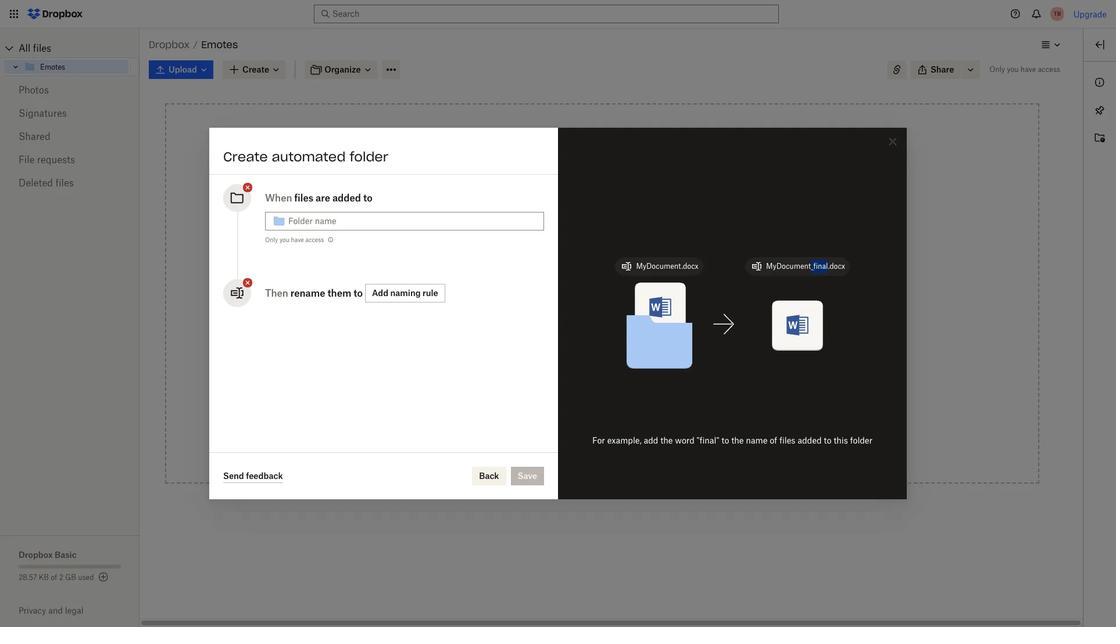 Task type: locate. For each thing, give the bounding box(es) containing it.
files for deleted files
[[55, 177, 74, 189]]

more ways to add content element
[[503, 289, 701, 446]]

send feedback button
[[223, 470, 283, 484]]

0 horizontal spatial of
[[51, 574, 57, 582]]

dropbox up '28.57'
[[19, 550, 53, 560]]

and
[[557, 417, 572, 427], [48, 606, 63, 616]]

photos
[[19, 84, 49, 96]]

gb
[[65, 574, 76, 582]]

0 horizontal spatial share
[[531, 417, 555, 427]]

and left legal
[[48, 606, 63, 616]]

0 horizontal spatial have
[[291, 237, 304, 244]]

privacy and legal
[[19, 606, 83, 616]]

access
[[1038, 65, 1060, 74], [305, 237, 324, 244]]

signatures link
[[19, 102, 121, 125]]

the for add
[[731, 436, 744, 446]]

add
[[372, 288, 388, 298]]

1 horizontal spatial only
[[990, 65, 1005, 74]]

them
[[327, 288, 351, 299]]

1 vertical spatial dropbox
[[19, 550, 53, 560]]

1 horizontal spatial you
[[1007, 65, 1019, 74]]

1 vertical spatial folder
[[579, 320, 601, 330]]

add naming rule button
[[365, 284, 445, 303]]

folder permissions image
[[326, 235, 336, 245]]

0 vertical spatial you
[[1007, 65, 1019, 74]]

privacy
[[19, 606, 46, 616]]

emotes right /
[[201, 39, 238, 51]]

for example, add the word "final" to the name of files added to this folder
[[592, 436, 872, 446]]

only
[[990, 65, 1005, 74], [265, 237, 278, 244]]

request files button
[[506, 378, 699, 402]]

0 vertical spatial and
[[557, 417, 572, 427]]

example,
[[607, 436, 642, 446]]

1 vertical spatial have
[[291, 237, 304, 244]]

0 horizontal spatial only
[[265, 237, 278, 244]]

2
[[59, 574, 63, 582]]

files for all files
[[33, 42, 51, 54]]

1 horizontal spatial this
[[834, 436, 848, 446]]

0 vertical spatial folder
[[350, 149, 388, 165]]

manage
[[574, 417, 606, 427]]

files right name
[[779, 436, 795, 446]]

added right are
[[332, 192, 361, 204]]

the left name
[[731, 436, 744, 446]]

open pinned items image
[[1093, 103, 1107, 117]]

emotes down all files on the left top of the page
[[40, 62, 65, 71]]

1 vertical spatial this
[[834, 436, 848, 446]]

1 vertical spatial access
[[305, 237, 324, 244]]

share
[[931, 65, 954, 74], [531, 417, 555, 427]]

1 horizontal spatial emotes
[[201, 39, 238, 51]]

emotes inside all files tree
[[40, 62, 65, 71]]

dropbox left /
[[149, 39, 190, 51]]

for
[[592, 436, 605, 446]]

from left your
[[603, 320, 621, 330]]

of right name
[[770, 436, 777, 446]]

0 horizontal spatial the
[[579, 231, 591, 241]]

and left 'manage' on the right bottom
[[557, 417, 572, 427]]

0 horizontal spatial access
[[305, 237, 324, 244]]

share inside button
[[931, 65, 954, 74]]

.docx
[[828, 262, 845, 271]]

1 vertical spatial you
[[280, 237, 289, 244]]

mydocument.docx
[[636, 262, 699, 271]]

files inside drop files here to upload, or use the 'upload' button
[[574, 219, 591, 228]]

0 horizontal spatial dropbox
[[19, 550, 53, 560]]

this inside more ways to add content element
[[562, 320, 576, 330]]

0 vertical spatial only
[[990, 65, 1005, 74]]

get more space image
[[96, 571, 110, 585]]

dropbox logo - go to the homepage image
[[23, 5, 87, 23]]

0 horizontal spatial this
[[562, 320, 576, 330]]

import from google drive
[[531, 352, 631, 362]]

share for share
[[931, 65, 954, 74]]

0 horizontal spatial and
[[48, 606, 63, 616]]

and inside button
[[557, 417, 572, 427]]

deleted
[[19, 177, 53, 189]]

only you have access
[[990, 65, 1060, 74], [265, 237, 324, 244]]

to inside drop files here to upload, or use the 'upload' button
[[612, 219, 621, 228]]

back button
[[472, 467, 506, 486]]

the left word
[[660, 436, 673, 446]]

files inside tree
[[33, 42, 51, 54]]

1 horizontal spatial of
[[770, 436, 777, 446]]

1 horizontal spatial add
[[644, 436, 658, 446]]

this
[[562, 320, 576, 330], [834, 436, 848, 446]]

of left 2
[[51, 574, 57, 582]]

files for drop files here to upload, or use the 'upload' button
[[574, 219, 591, 228]]

files
[[33, 42, 51, 54], [55, 177, 74, 189], [294, 192, 313, 204], [574, 219, 591, 228], [566, 385, 583, 395], [779, 436, 795, 446]]

you
[[1007, 65, 1019, 74], [280, 237, 289, 244]]

1 vertical spatial only
[[265, 237, 278, 244]]

files inside "link"
[[55, 177, 74, 189]]

1 vertical spatial emotes
[[40, 62, 65, 71]]

1 horizontal spatial the
[[660, 436, 673, 446]]

add naming rule
[[372, 288, 438, 298]]

request
[[531, 385, 564, 395]]

this inside create automated folder dialog
[[834, 436, 848, 446]]

the inside drop files here to upload, or use the 'upload' button
[[579, 231, 591, 241]]

add inside create automated folder dialog
[[644, 436, 658, 446]]

0 vertical spatial share
[[931, 65, 954, 74]]

1 horizontal spatial dropbox
[[149, 39, 190, 51]]

0 horizontal spatial folder
[[350, 149, 388, 165]]

kb
[[39, 574, 49, 582]]

mydocument _final .docx
[[766, 262, 845, 271]]

from right import on the bottom of page
[[560, 352, 579, 362]]

folder inside more ways to add content element
[[579, 320, 601, 330]]

to
[[363, 192, 372, 204], [612, 219, 621, 228], [354, 288, 363, 299], [596, 290, 604, 300], [721, 436, 729, 446], [824, 436, 831, 446]]

legal
[[65, 606, 83, 616]]

1 vertical spatial share
[[531, 417, 555, 427]]

when
[[265, 192, 292, 204]]

files right request
[[566, 385, 583, 395]]

the for here
[[579, 231, 591, 241]]

the right use
[[579, 231, 591, 241]]

dropbox for dropbox basic
[[19, 550, 53, 560]]

open activity image
[[1093, 131, 1107, 145]]

emotes link
[[24, 60, 128, 74]]

1 horizontal spatial share
[[931, 65, 954, 74]]

0 vertical spatial this
[[562, 320, 576, 330]]

0 horizontal spatial emotes
[[40, 62, 65, 71]]

1 vertical spatial from
[[560, 352, 579, 362]]

google
[[581, 352, 609, 362]]

1 horizontal spatial have
[[1021, 65, 1036, 74]]

1 vertical spatial and
[[48, 606, 63, 616]]

have
[[1021, 65, 1036, 74], [291, 237, 304, 244]]

share and manage button
[[506, 411, 699, 434]]

add
[[606, 290, 621, 300], [644, 436, 658, 446]]

0 horizontal spatial add
[[606, 290, 621, 300]]

0 horizontal spatial only you have access
[[265, 237, 324, 244]]

0 vertical spatial added
[[332, 192, 361, 204]]

0 vertical spatial dropbox
[[149, 39, 190, 51]]

emotes
[[201, 39, 238, 51], [40, 62, 65, 71]]

0 vertical spatial access
[[1038, 65, 1060, 74]]

global header element
[[0, 0, 1116, 28]]

access inside create automated folder dialog
[[305, 237, 324, 244]]

files inside button
[[566, 385, 583, 395]]

of
[[770, 436, 777, 446], [51, 574, 57, 582]]

send
[[223, 471, 244, 481]]

0 vertical spatial of
[[770, 436, 777, 446]]

access
[[531, 320, 560, 330]]

0 horizontal spatial you
[[280, 237, 289, 244]]

dropbox
[[149, 39, 190, 51], [19, 550, 53, 560]]

add left content
[[606, 290, 621, 300]]

add right example,
[[644, 436, 658, 446]]

0 vertical spatial emotes
[[201, 39, 238, 51]]

1 horizontal spatial from
[[603, 320, 621, 330]]

ways
[[574, 290, 594, 300]]

files for request files
[[566, 385, 583, 395]]

files up use
[[574, 219, 591, 228]]

0 vertical spatial only you have access
[[990, 65, 1060, 74]]

files right all
[[33, 42, 51, 54]]

2 horizontal spatial the
[[731, 436, 744, 446]]

and for manage
[[557, 417, 572, 427]]

files down file requests link
[[55, 177, 74, 189]]

1 horizontal spatial added
[[798, 436, 822, 446]]

rule
[[423, 288, 438, 298]]

share inside button
[[531, 417, 555, 427]]

1 vertical spatial only you have access
[[265, 237, 324, 244]]

2 vertical spatial folder
[[850, 436, 872, 446]]

naming
[[390, 288, 421, 298]]

0 horizontal spatial added
[[332, 192, 361, 204]]

1 horizontal spatial folder
[[579, 320, 601, 330]]

1 horizontal spatial access
[[1038, 65, 1060, 74]]

photos link
[[19, 78, 121, 102]]

share button
[[911, 60, 961, 79]]

dropbox / emotes
[[149, 39, 238, 51]]

folder
[[350, 149, 388, 165], [579, 320, 601, 330], [850, 436, 872, 446]]

added right name
[[798, 436, 822, 446]]

the
[[579, 231, 591, 241], [660, 436, 673, 446], [731, 436, 744, 446]]

all files
[[19, 42, 51, 54]]

1 vertical spatial add
[[644, 436, 658, 446]]

1 horizontal spatial and
[[557, 417, 572, 427]]

1 horizontal spatial only you have access
[[990, 65, 1060, 74]]



Task type: describe. For each thing, give the bounding box(es) containing it.
dropbox link
[[149, 37, 190, 52]]

request files
[[531, 385, 583, 395]]

automated
[[272, 149, 346, 165]]

shared
[[19, 131, 50, 142]]

drop
[[552, 219, 572, 228]]

here
[[593, 219, 610, 228]]

upgrade
[[1073, 9, 1107, 19]]

28.57 kb of 2 gb used
[[19, 574, 94, 582]]

open information panel image
[[1093, 76, 1107, 90]]

share and manage
[[531, 417, 606, 427]]

1 vertical spatial added
[[798, 436, 822, 446]]

all files link
[[19, 39, 140, 58]]

only you have access inside create automated folder dialog
[[265, 237, 324, 244]]

rename them to
[[290, 288, 363, 299]]

desktop
[[643, 320, 673, 330]]

then
[[265, 288, 288, 299]]

upgrade link
[[1073, 9, 1107, 19]]

used
[[78, 574, 94, 582]]

Folder name text field
[[288, 215, 537, 228]]

basic
[[55, 550, 77, 560]]

import
[[531, 352, 558, 362]]

deleted files
[[19, 177, 74, 189]]

mydocument
[[766, 262, 811, 271]]

your
[[623, 320, 640, 330]]

access this folder from your desktop
[[531, 320, 673, 330]]

dropbox for dropbox / emotes
[[149, 39, 190, 51]]

signatures
[[19, 108, 67, 119]]

or
[[553, 231, 561, 241]]

share for share and manage
[[531, 417, 555, 427]]

0 vertical spatial add
[[606, 290, 621, 300]]

folder for automated
[[350, 149, 388, 165]]

0 vertical spatial from
[[603, 320, 621, 330]]

open details pane image
[[1093, 38, 1107, 52]]

and for legal
[[48, 606, 63, 616]]

requests
[[37, 154, 75, 166]]

deleted files link
[[19, 171, 121, 195]]

upload,
[[623, 219, 652, 228]]

all files tree
[[2, 39, 140, 76]]

name
[[746, 436, 767, 446]]

drive
[[611, 352, 631, 362]]

dropbox basic
[[19, 550, 77, 560]]

create
[[223, 149, 268, 165]]

'upload'
[[593, 231, 624, 241]]

more
[[551, 290, 572, 300]]

files left are
[[294, 192, 313, 204]]

shared link
[[19, 125, 121, 148]]

/
[[193, 40, 198, 49]]

are
[[316, 192, 330, 204]]

use
[[563, 231, 576, 241]]

all
[[19, 42, 30, 54]]

only inside create automated folder dialog
[[265, 237, 278, 244]]

rename
[[290, 288, 325, 299]]

folder for this
[[579, 320, 601, 330]]

file
[[19, 154, 35, 166]]

privacy and legal link
[[19, 606, 140, 616]]

you inside create automated folder dialog
[[280, 237, 289, 244]]

content
[[623, 290, 654, 300]]

28.57
[[19, 574, 37, 582]]

0 horizontal spatial from
[[560, 352, 579, 362]]

create automated folder
[[223, 149, 388, 165]]

more ways to add content
[[551, 290, 654, 300]]

send feedback
[[223, 471, 283, 481]]

have inside create automated folder dialog
[[291, 237, 304, 244]]

file requests
[[19, 154, 75, 166]]

1 vertical spatial of
[[51, 574, 57, 582]]

_final
[[811, 262, 828, 271]]

drop files here to upload, or use the 'upload' button
[[552, 219, 652, 241]]

"final"
[[697, 436, 719, 446]]

2 horizontal spatial folder
[[850, 436, 872, 446]]

create automated folder dialog
[[209, 128, 907, 500]]

of inside create automated folder dialog
[[770, 436, 777, 446]]

word
[[675, 436, 694, 446]]

back
[[479, 471, 499, 481]]

0 vertical spatial have
[[1021, 65, 1036, 74]]

button
[[626, 231, 652, 241]]

feedback
[[246, 471, 283, 481]]

files are added to
[[294, 192, 372, 204]]

file requests link
[[19, 148, 121, 171]]



Task type: vqa. For each thing, say whether or not it's contained in the screenshot.
more
yes



